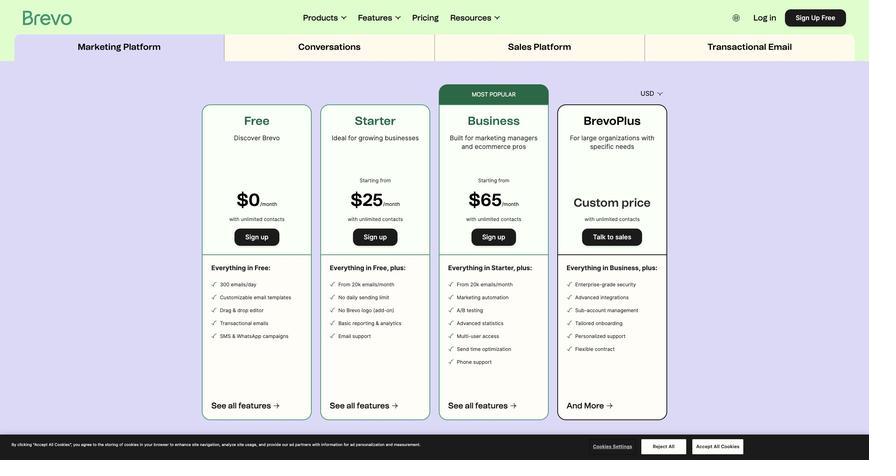Task type: describe. For each thing, give the bounding box(es) containing it.
1 horizontal spatial to
[[170, 443, 174, 447]]

accept all cookies button
[[692, 440, 744, 455]]

$65 /month
[[469, 190, 519, 210]]

advanced for advanced integrations
[[575, 295, 599, 301]]

1 vertical spatial &
[[376, 320, 379, 327]]

most popular
[[472, 91, 516, 98]]

sales
[[615, 233, 631, 241]]

products link
[[303, 13, 347, 23]]

see all features link for starter
[[330, 401, 421, 411]]

from 20k emails/month for starter,
[[457, 282, 513, 288]]

phone
[[457, 359, 472, 365]]

features
[[358, 13, 392, 23]]

personalization
[[356, 443, 385, 447]]

sign up everything in starter, plus:
[[482, 233, 496, 241]]

sending
[[359, 295, 378, 301]]

everything in starter, plus:
[[448, 264, 532, 272]]

cookies inside "button"
[[721, 444, 740, 450]]

for for $25
[[348, 134, 357, 142]]

sign up button for $25
[[353, 229, 398, 246]]

limit
[[379, 295, 389, 301]]

by
[[11, 443, 16, 447]]

0 horizontal spatial and
[[259, 443, 266, 447]]

for
[[570, 134, 580, 142]]

large
[[582, 134, 597, 142]]

discover
[[234, 134, 261, 142]]

0 horizontal spatial all
[[49, 443, 53, 447]]

specific
[[590, 143, 614, 151]]

your
[[144, 443, 153, 447]]

sign up free button
[[785, 9, 846, 27]]

starting from for $65
[[478, 177, 510, 184]]

onboarding
[[596, 320, 623, 327]]

built for marketing managers and ecommerce pros
[[450, 134, 538, 151]]

ideal for growing businesses
[[332, 134, 419, 142]]

marketing
[[475, 134, 506, 142]]

from for everything in free, plus:
[[338, 282, 351, 288]]

and more
[[567, 401, 604, 411]]

everything in business, plus:
[[567, 264, 658, 272]]

starter
[[355, 114, 396, 128]]

drag & drop editor
[[220, 307, 264, 314]]

2 unlimited from the left
[[359, 216, 381, 222]]

pros
[[513, 143, 526, 151]]

platform for sales platform
[[534, 42, 571, 52]]

no daily sending limit
[[338, 295, 389, 301]]

email support
[[338, 333, 371, 339]]

business
[[468, 114, 520, 128]]

basic
[[338, 320, 351, 327]]

with down $25
[[348, 216, 358, 222]]

up for $65
[[498, 233, 505, 241]]

you
[[73, 443, 80, 447]]

$0
[[237, 190, 260, 210]]

everything for brevoplus
[[567, 264, 601, 272]]

"accept
[[33, 443, 48, 447]]

in for everything in business, plus:
[[603, 264, 609, 272]]

sign up button for $65
[[471, 229, 516, 246]]

2 with unlimited contacts from the left
[[348, 216, 403, 222]]

3 see all features link from the left
[[448, 401, 539, 411]]

transactional email link
[[645, 33, 855, 61]]

partners
[[295, 443, 311, 447]]

$0 /month
[[237, 190, 277, 210]]

ideal
[[332, 134, 346, 142]]

advanced statistics
[[457, 320, 504, 327]]

businesses
[[385, 134, 419, 142]]

/month for $25
[[383, 201, 400, 207]]

emails/day
[[231, 282, 256, 288]]

tab list containing marketing platform
[[0, 33, 869, 61]]

with down $65 at the right top of the page
[[466, 216, 476, 222]]

on)
[[387, 307, 394, 314]]

storing
[[105, 443, 118, 447]]

sign up for $65
[[482, 233, 505, 241]]

everything for free
[[211, 264, 246, 272]]

send time optimization
[[457, 346, 511, 352]]

20k for starter,
[[470, 282, 479, 288]]

log in link
[[754, 13, 777, 23]]

see all features link for free
[[211, 401, 303, 411]]

management
[[607, 307, 639, 314]]

log
[[754, 13, 768, 23]]

for right information
[[344, 443, 349, 447]]

emails/month for starter,
[[481, 282, 513, 288]]

multi-user access
[[457, 333, 499, 339]]

multi-
[[457, 333, 471, 339]]

transactional emails
[[220, 320, 268, 327]]

1 with unlimited contacts from the left
[[229, 216, 285, 222]]

1 unlimited from the left
[[241, 216, 263, 222]]

customizable
[[220, 295, 252, 301]]

transactional for transactional email
[[708, 42, 766, 52]]

resources link
[[450, 13, 500, 23]]

in for everything in free:
[[247, 264, 253, 272]]

see all features for free
[[211, 401, 271, 411]]

4 with unlimited contacts from the left
[[585, 216, 640, 222]]

enterprise-
[[575, 282, 602, 288]]

marketing platform tab panel
[[0, 61, 869, 460]]

2 contacts from the left
[[382, 216, 403, 222]]

cookies settings button
[[590, 440, 635, 454]]

to inside button
[[607, 233, 614, 241]]

the
[[98, 443, 104, 447]]

in for everything in free, plus:
[[366, 264, 372, 272]]

3 see all features from the left
[[448, 401, 508, 411]]

optimization
[[482, 346, 511, 352]]

basic reporting & analytics
[[338, 320, 402, 327]]

with inside for large organizations with specific needs
[[642, 134, 655, 142]]

email inside tab list
[[769, 42, 792, 52]]

cookies",
[[55, 443, 72, 447]]

integrations
[[601, 295, 629, 301]]

security
[[617, 282, 636, 288]]

accept all cookies
[[696, 444, 740, 450]]

with right partners
[[312, 443, 320, 447]]

/month for $65
[[502, 201, 519, 207]]

settings
[[613, 444, 632, 450]]

reject
[[653, 444, 667, 450]]

send
[[457, 346, 469, 352]]

everything for starter
[[330, 264, 364, 272]]

$25
[[351, 190, 383, 210]]

sign up free:
[[245, 233, 259, 241]]

1 sign up from the left
[[245, 233, 269, 241]]

and more link
[[567, 401, 658, 411]]

log in
[[754, 13, 777, 23]]

1 horizontal spatial support
[[473, 359, 492, 365]]

$25 /month
[[351, 190, 400, 210]]

whatsapp
[[237, 333, 261, 339]]

see for free
[[211, 401, 226, 411]]

by clicking "accept all cookies", you agree to the storing of cookies in your browser to enhance site navigation, analyze site usage, and provide our ad partners with information for ad personalization and measurement.
[[11, 443, 421, 447]]

$65
[[469, 190, 502, 210]]

sign inside button
[[796, 14, 810, 22]]

daily
[[347, 295, 358, 301]]

3 everything from the left
[[448, 264, 483, 272]]

information
[[321, 443, 343, 447]]

sales platform link
[[435, 33, 645, 61]]



Task type: vqa. For each thing, say whether or not it's contained in the screenshot.
'BrevoPlus'
yes



Task type: locate. For each thing, give the bounding box(es) containing it.
our
[[282, 443, 288, 447]]

1 from from the left
[[380, 177, 391, 184]]

from for $25
[[380, 177, 391, 184]]

1 ad from the left
[[289, 443, 294, 447]]

everything up daily
[[330, 264, 364, 272]]

1 horizontal spatial plus:
[[517, 264, 532, 272]]

2 no from the top
[[338, 307, 345, 314]]

3 see from the left
[[448, 401, 463, 411]]

2 starting from from the left
[[478, 177, 510, 184]]

access
[[483, 333, 499, 339]]

ad right our
[[289, 443, 294, 447]]

1 20k from the left
[[352, 282, 361, 288]]

& right sms in the left bottom of the page
[[232, 333, 235, 339]]

1 from 20k emails/month from the left
[[338, 282, 394, 288]]

transactional for transactional emails
[[220, 320, 252, 327]]

for large organizations with specific needs
[[570, 134, 655, 151]]

2 horizontal spatial plus:
[[642, 264, 658, 272]]

from for everything in starter, plus:
[[457, 282, 469, 288]]

free inside button
[[822, 14, 835, 22]]

2 see all features from the left
[[330, 401, 389, 411]]

marketing platform link
[[14, 33, 224, 61]]

0 horizontal spatial sign up
[[245, 233, 269, 241]]

2 cookies from the left
[[721, 444, 740, 450]]

personalized
[[575, 333, 606, 339]]

0 horizontal spatial 20k
[[352, 282, 361, 288]]

2 horizontal spatial sign up button
[[471, 229, 516, 246]]

&
[[233, 307, 236, 314], [376, 320, 379, 327], [232, 333, 235, 339]]

1 horizontal spatial free
[[822, 14, 835, 22]]

1 horizontal spatial /month
[[383, 201, 400, 207]]

platform
[[123, 42, 161, 52], [534, 42, 571, 52]]

0 horizontal spatial marketing
[[78, 42, 121, 52]]

all right reject
[[669, 444, 675, 450]]

transactional
[[708, 42, 766, 52], [220, 320, 252, 327]]

managers
[[508, 134, 538, 142]]

0 vertical spatial marketing
[[78, 42, 121, 52]]

everything up marketing automation
[[448, 264, 483, 272]]

unlimited down $0
[[241, 216, 263, 222]]

0 horizontal spatial all
[[228, 401, 237, 411]]

in
[[770, 13, 777, 23], [247, 264, 253, 272], [366, 264, 372, 272], [484, 264, 490, 272], [603, 264, 609, 272], [140, 443, 143, 447]]

0 horizontal spatial up
[[261, 233, 269, 241]]

sign up free
[[796, 14, 835, 22]]

free,
[[373, 264, 389, 272]]

unlimited down $65 at the right top of the page
[[478, 216, 499, 222]]

talk to sales button
[[582, 229, 642, 246]]

3 /month from the left
[[502, 201, 519, 207]]

1 up from the left
[[261, 233, 269, 241]]

for inside built for marketing managers and ecommerce pros
[[465, 134, 474, 142]]

account
[[587, 307, 606, 314]]

a/b testing
[[457, 307, 483, 314]]

in for log in
[[770, 13, 777, 23]]

usd button
[[636, 87, 667, 100]]

built
[[450, 134, 463, 142]]

free right the "up"
[[822, 14, 835, 22]]

and
[[567, 401, 583, 411]]

2 up from the left
[[379, 233, 387, 241]]

starting up $65 at the right top of the page
[[478, 177, 497, 184]]

transactional inside tab list
[[708, 42, 766, 52]]

features for free
[[239, 401, 271, 411]]

with unlimited contacts down $0 /month
[[229, 216, 285, 222]]

300 emails/day
[[220, 282, 256, 288]]

0 horizontal spatial /month
[[260, 201, 277, 207]]

1 no from the top
[[338, 295, 345, 301]]

0 horizontal spatial ad
[[289, 443, 294, 447]]

sign up up free,
[[364, 233, 387, 241]]

cookies right the "accept"
[[721, 444, 740, 450]]

advanced
[[575, 295, 599, 301], [457, 320, 481, 327]]

support for custom
[[607, 333, 626, 339]]

1 vertical spatial free
[[244, 114, 270, 128]]

0 horizontal spatial see all features link
[[211, 401, 303, 411]]

sign left the "up"
[[796, 14, 810, 22]]

sms & whatsapp campaigns
[[220, 333, 289, 339]]

1 see all features link from the left
[[211, 401, 303, 411]]

/month inside $0 /month
[[260, 201, 277, 207]]

contacts down $0 /month
[[264, 216, 285, 222]]

from 20k emails/month for free,
[[338, 282, 394, 288]]

features link
[[358, 13, 401, 23]]

1 horizontal spatial see all features link
[[330, 401, 421, 411]]

all inside "button"
[[714, 444, 720, 450]]

needs
[[616, 143, 634, 151]]

emails
[[253, 320, 268, 327]]

enterprise-grade security
[[575, 282, 636, 288]]

for right built
[[465, 134, 474, 142]]

products
[[303, 13, 338, 23]]

2 everything from the left
[[330, 264, 364, 272]]

all for reject all
[[669, 444, 675, 450]]

1 everything from the left
[[211, 264, 246, 272]]

0 horizontal spatial see
[[211, 401, 226, 411]]

1 vertical spatial brevo
[[347, 307, 360, 314]]

1 horizontal spatial sign up
[[364, 233, 387, 241]]

drag
[[220, 307, 231, 314]]

emails/month
[[362, 282, 394, 288], [481, 282, 513, 288]]

sign up button up free:
[[235, 229, 279, 246]]

1 sign up button from the left
[[235, 229, 279, 246]]

1 starting from the left
[[360, 177, 379, 184]]

marketing automation
[[457, 295, 509, 301]]

sign up button up free,
[[353, 229, 398, 246]]

0 horizontal spatial site
[[192, 443, 199, 447]]

0 horizontal spatial brevo
[[262, 134, 280, 142]]

contacts down "$65 /month"
[[501, 216, 521, 222]]

/month for $0
[[260, 201, 277, 207]]

sign up "everything in free, plus:"
[[364, 233, 377, 241]]

sales
[[508, 42, 532, 52]]

2 20k from the left
[[470, 282, 479, 288]]

0 vertical spatial free
[[822, 14, 835, 22]]

cookies inside button
[[593, 444, 612, 450]]

ad left personalization
[[350, 443, 355, 447]]

1 horizontal spatial email
[[769, 42, 792, 52]]

in left starter,
[[484, 264, 490, 272]]

with unlimited contacts down custom price
[[585, 216, 640, 222]]

2 horizontal spatial /month
[[502, 201, 519, 207]]

1 horizontal spatial ad
[[350, 443, 355, 447]]

all for free
[[228, 401, 237, 411]]

starting from up "$65 /month"
[[478, 177, 510, 184]]

everything in free, plus:
[[330, 264, 406, 272]]

with down custom
[[585, 216, 595, 222]]

1 site from the left
[[192, 443, 199, 447]]

sign up for $25
[[364, 233, 387, 241]]

from up marketing automation
[[457, 282, 469, 288]]

0 horizontal spatial features
[[239, 401, 271, 411]]

price
[[622, 196, 651, 210]]

plus: for custom price
[[642, 264, 658, 272]]

from up $25 /month
[[380, 177, 391, 184]]

& left drop
[[233, 307, 236, 314]]

all for accept all cookies
[[714, 444, 720, 450]]

2 horizontal spatial see
[[448, 401, 463, 411]]

& for drag & drop editor
[[233, 307, 236, 314]]

2 from from the left
[[457, 282, 469, 288]]

3 all from the left
[[465, 401, 474, 411]]

no for no brevo logo (add-on)
[[338, 307, 345, 314]]

from up "$65 /month"
[[499, 177, 510, 184]]

1 cookies from the left
[[593, 444, 612, 450]]

1 horizontal spatial transactional
[[708, 42, 766, 52]]

0 horizontal spatial from
[[380, 177, 391, 184]]

0 horizontal spatial see all features
[[211, 401, 271, 411]]

from for $65
[[499, 177, 510, 184]]

2 platform from the left
[[534, 42, 571, 52]]

browser
[[154, 443, 169, 447]]

for for $65
[[465, 134, 474, 142]]

unlimited down $25
[[359, 216, 381, 222]]

1 horizontal spatial from 20k emails/month
[[457, 282, 513, 288]]

plus: right starter,
[[517, 264, 532, 272]]

with unlimited contacts down "$65 /month"
[[466, 216, 521, 222]]

unlimited down custom price
[[596, 216, 618, 222]]

free up discover brevo
[[244, 114, 270, 128]]

1 horizontal spatial from
[[499, 177, 510, 184]]

custom price
[[574, 196, 651, 210]]

time
[[471, 346, 481, 352]]

everything up '300'
[[211, 264, 246, 272]]

0 horizontal spatial free
[[244, 114, 270, 128]]

brevo for no
[[347, 307, 360, 314]]

3 plus: from the left
[[642, 264, 658, 272]]

1 horizontal spatial starting
[[478, 177, 497, 184]]

0 horizontal spatial sign up button
[[235, 229, 279, 246]]

brevo down daily
[[347, 307, 360, 314]]

sms
[[220, 333, 231, 339]]

marketing for marketing platform
[[78, 42, 121, 52]]

no
[[338, 295, 345, 301], [338, 307, 345, 314]]

4 everything from the left
[[567, 264, 601, 272]]

1 vertical spatial advanced
[[457, 320, 481, 327]]

1 horizontal spatial marketing
[[457, 295, 481, 301]]

plus: right free,
[[390, 264, 406, 272]]

to
[[607, 233, 614, 241], [93, 443, 97, 447], [170, 443, 174, 447]]

in inside log in link
[[770, 13, 777, 23]]

no up basic at the bottom left of the page
[[338, 307, 345, 314]]

1 vertical spatial marketing
[[457, 295, 481, 301]]

support for starting
[[352, 333, 371, 339]]

1 all from the left
[[228, 401, 237, 411]]

2 horizontal spatial features
[[475, 401, 508, 411]]

plus: right business,
[[642, 264, 658, 272]]

1 horizontal spatial emails/month
[[481, 282, 513, 288]]

editor
[[250, 307, 264, 314]]

sign up button up everything in starter, plus:
[[471, 229, 516, 246]]

1 contacts from the left
[[264, 216, 285, 222]]

transactional inside marketing platform tab panel
[[220, 320, 252, 327]]

from 20k emails/month up marketing automation
[[457, 282, 513, 288]]

resources
[[450, 13, 492, 23]]

everything up enterprise-
[[567, 264, 601, 272]]

site right the enhance
[[192, 443, 199, 447]]

1 from from the left
[[338, 282, 351, 288]]

sign up up free:
[[245, 233, 269, 241]]

0 horizontal spatial from
[[338, 282, 351, 288]]

starting for $65
[[478, 177, 497, 184]]

analyze
[[222, 443, 236, 447]]

growing
[[359, 134, 383, 142]]

0 horizontal spatial starting
[[360, 177, 379, 184]]

sign up button
[[235, 229, 279, 246], [353, 229, 398, 246], [471, 229, 516, 246]]

emails/month for free,
[[362, 282, 394, 288]]

tab list
[[0, 33, 869, 61]]

2 /month from the left
[[383, 201, 400, 207]]

2 horizontal spatial see all features
[[448, 401, 508, 411]]

marketing inside marketing platform tab panel
[[457, 295, 481, 301]]

0 horizontal spatial cookies
[[593, 444, 612, 450]]

3 sign up from the left
[[482, 233, 505, 241]]

0 horizontal spatial emails/month
[[362, 282, 394, 288]]

organizations
[[599, 134, 640, 142]]

2 horizontal spatial to
[[607, 233, 614, 241]]

1 platform from the left
[[123, 42, 161, 52]]

measurement.
[[394, 443, 421, 447]]

transactional down button icon
[[708, 42, 766, 52]]

2 horizontal spatial all
[[465, 401, 474, 411]]

2 from 20k emails/month from the left
[[457, 282, 513, 288]]

from up daily
[[338, 282, 351, 288]]

of
[[119, 443, 123, 447]]

no for no daily sending limit
[[338, 295, 345, 301]]

1 horizontal spatial see all features
[[330, 401, 389, 411]]

with down $0
[[229, 216, 239, 222]]

0 vertical spatial transactional
[[708, 42, 766, 52]]

1 horizontal spatial platform
[[534, 42, 571, 52]]

20k for free,
[[352, 282, 361, 288]]

3 features from the left
[[475, 401, 508, 411]]

2 horizontal spatial up
[[498, 233, 505, 241]]

1 /month from the left
[[260, 201, 277, 207]]

advanced for advanced statistics
[[457, 320, 481, 327]]

sign up
[[245, 233, 269, 241], [364, 233, 387, 241], [482, 233, 505, 241]]

0 horizontal spatial from 20k emails/month
[[338, 282, 394, 288]]

2 sign up from the left
[[364, 233, 387, 241]]

see all features link
[[211, 401, 303, 411], [330, 401, 421, 411], [448, 401, 539, 411]]

1 features from the left
[[239, 401, 271, 411]]

marketing inside marketing platform link
[[78, 42, 121, 52]]

transactional email
[[708, 42, 792, 52]]

with unlimited contacts
[[229, 216, 285, 222], [348, 216, 403, 222], [466, 216, 521, 222], [585, 216, 640, 222]]

marketing
[[78, 42, 121, 52], [457, 295, 481, 301]]

1 starting from from the left
[[360, 177, 391, 184]]

usage,
[[245, 443, 258, 447]]

email down log in link
[[769, 42, 792, 52]]

1 vertical spatial email
[[338, 333, 351, 339]]

1 horizontal spatial see
[[330, 401, 345, 411]]

user
[[471, 333, 481, 339]]

0 horizontal spatial advanced
[[457, 320, 481, 327]]

emails/month up limit
[[362, 282, 394, 288]]

with right organizations
[[642, 134, 655, 142]]

email down basic at the bottom left of the page
[[338, 333, 351, 339]]

1 horizontal spatial all
[[669, 444, 675, 450]]

starting
[[360, 177, 379, 184], [478, 177, 497, 184]]

0 horizontal spatial starting from
[[360, 177, 391, 184]]

with unlimited contacts down $25 /month
[[348, 216, 403, 222]]

no left daily
[[338, 295, 345, 301]]

2 horizontal spatial support
[[607, 333, 626, 339]]

usd
[[641, 90, 654, 97]]

free inside marketing platform tab panel
[[244, 114, 270, 128]]

2 vertical spatial &
[[232, 333, 235, 339]]

1 horizontal spatial starting from
[[478, 177, 510, 184]]

testing
[[467, 307, 483, 314]]

in up enterprise-grade security
[[603, 264, 609, 272]]

1 horizontal spatial cookies
[[721, 444, 740, 450]]

2 sign up button from the left
[[353, 229, 398, 246]]

& down the (add-
[[376, 320, 379, 327]]

support down onboarding
[[607, 333, 626, 339]]

3 up from the left
[[498, 233, 505, 241]]

2 features from the left
[[357, 401, 389, 411]]

emails/month up automation
[[481, 282, 513, 288]]

personalized support
[[575, 333, 626, 339]]

4 unlimited from the left
[[596, 216, 618, 222]]

1 vertical spatial no
[[338, 307, 345, 314]]

0 horizontal spatial email
[[338, 333, 351, 339]]

1 horizontal spatial brevo
[[347, 307, 360, 314]]

1 horizontal spatial and
[[386, 443, 393, 447]]

& for sms & whatsapp campaigns
[[232, 333, 235, 339]]

enhance
[[175, 443, 191, 447]]

see all features for starter
[[330, 401, 389, 411]]

0 horizontal spatial to
[[93, 443, 97, 447]]

1 horizontal spatial up
[[379, 233, 387, 241]]

brevo right discover at the left top
[[262, 134, 280, 142]]

2 horizontal spatial all
[[714, 444, 720, 450]]

0 vertical spatial email
[[769, 42, 792, 52]]

more
[[584, 401, 604, 411]]

in left your
[[140, 443, 143, 447]]

and inside built for marketing managers and ecommerce pros
[[462, 143, 473, 151]]

to right talk
[[607, 233, 614, 241]]

all right the "accept"
[[714, 444, 720, 450]]

advanced down the a/b testing
[[457, 320, 481, 327]]

plus: for starting from
[[390, 264, 406, 272]]

transactional down drag & drop editor
[[220, 320, 252, 327]]

2 see all features link from the left
[[330, 401, 421, 411]]

20k
[[352, 282, 361, 288], [470, 282, 479, 288]]

all inside button
[[669, 444, 675, 450]]

2 horizontal spatial sign up
[[482, 233, 505, 241]]

starting from up $25 /month
[[360, 177, 391, 184]]

2 emails/month from the left
[[481, 282, 513, 288]]

2 starting from the left
[[478, 177, 497, 184]]

20k up marketing automation
[[470, 282, 479, 288]]

0 vertical spatial &
[[233, 307, 236, 314]]

button image
[[733, 14, 740, 22]]

starting up $25
[[360, 177, 379, 184]]

(add-
[[373, 307, 387, 314]]

1 plus: from the left
[[390, 264, 406, 272]]

from 20k emails/month up sending
[[338, 282, 394, 288]]

starting for $25
[[360, 177, 379, 184]]

contacts down price at the top right of the page
[[619, 216, 640, 222]]

up up starter,
[[498, 233, 505, 241]]

cookies left settings
[[593, 444, 612, 450]]

all for starter
[[347, 401, 355, 411]]

1 see from the left
[[211, 401, 226, 411]]

1 horizontal spatial sign up button
[[353, 229, 398, 246]]

business,
[[610, 264, 641, 272]]

2 plus: from the left
[[517, 264, 532, 272]]

2 ad from the left
[[350, 443, 355, 447]]

1 horizontal spatial site
[[237, 443, 244, 447]]

/month inside "$65 /month"
[[502, 201, 519, 207]]

starting from for $25
[[360, 177, 391, 184]]

up
[[811, 14, 820, 22]]

sub-account management
[[575, 307, 639, 314]]

1 horizontal spatial advanced
[[575, 295, 599, 301]]

2 all from the left
[[347, 401, 355, 411]]

0 horizontal spatial support
[[352, 333, 371, 339]]

brevo image
[[23, 11, 72, 25]]

see for starter
[[330, 401, 345, 411]]

sub-
[[575, 307, 587, 314]]

2 horizontal spatial and
[[462, 143, 473, 151]]

email
[[769, 42, 792, 52], [338, 333, 351, 339]]

in right log
[[770, 13, 777, 23]]

drop
[[237, 307, 248, 314]]

sign up up everything in starter, plus:
[[482, 233, 505, 241]]

brevo for discover
[[262, 134, 280, 142]]

brevo
[[262, 134, 280, 142], [347, 307, 360, 314]]

advanced down enterprise-
[[575, 295, 599, 301]]

grade
[[602, 282, 616, 288]]

features for starter
[[357, 401, 389, 411]]

2 from from the left
[[499, 177, 510, 184]]

3 contacts from the left
[[501, 216, 521, 222]]

cookies
[[124, 443, 139, 447]]

3 unlimited from the left
[[478, 216, 499, 222]]

advanced integrations
[[575, 295, 629, 301]]

in left free,
[[366, 264, 372, 272]]

up for $25
[[379, 233, 387, 241]]

conversations link
[[225, 33, 434, 61]]

platform for marketing platform
[[123, 42, 161, 52]]

0 vertical spatial advanced
[[575, 295, 599, 301]]

2 horizontal spatial see all features link
[[448, 401, 539, 411]]

tailored
[[575, 320, 594, 327]]

email inside marketing platform tab panel
[[338, 333, 351, 339]]

phone support
[[457, 359, 492, 365]]

flexible contract
[[575, 346, 615, 352]]

3 with unlimited contacts from the left
[[466, 216, 521, 222]]

and right usage,
[[259, 443, 266, 447]]

0 horizontal spatial plus:
[[390, 264, 406, 272]]

3 sign up button from the left
[[471, 229, 516, 246]]

1 horizontal spatial from
[[457, 282, 469, 288]]

20k up daily
[[352, 282, 361, 288]]

2 site from the left
[[237, 443, 244, 447]]

to right browser
[[170, 443, 174, 447]]

up up free,
[[379, 233, 387, 241]]

0 horizontal spatial platform
[[123, 42, 161, 52]]

discover brevo
[[234, 134, 280, 142]]

for
[[348, 134, 357, 142], [465, 134, 474, 142], [344, 443, 349, 447]]

for right ideal
[[348, 134, 357, 142]]

support down reporting
[[352, 333, 371, 339]]

most
[[472, 91, 488, 98]]

and down built
[[462, 143, 473, 151]]

in left free:
[[247, 264, 253, 272]]

up up free:
[[261, 233, 269, 241]]

marketing for marketing automation
[[457, 295, 481, 301]]

1 horizontal spatial all
[[347, 401, 355, 411]]

/month inside $25 /month
[[383, 201, 400, 207]]

1 horizontal spatial 20k
[[470, 282, 479, 288]]

pricing
[[412, 13, 439, 23]]

1 emails/month from the left
[[362, 282, 394, 288]]

sales platform
[[508, 42, 571, 52]]

to left the
[[93, 443, 97, 447]]

up
[[261, 233, 269, 241], [379, 233, 387, 241], [498, 233, 505, 241]]

0 vertical spatial no
[[338, 295, 345, 301]]

0 vertical spatial brevo
[[262, 134, 280, 142]]

2 see from the left
[[330, 401, 345, 411]]

site left usage,
[[237, 443, 244, 447]]

in for everything in starter, plus:
[[484, 264, 490, 272]]

contacts down $25 /month
[[382, 216, 403, 222]]

support down send time optimization
[[473, 359, 492, 365]]

0 horizontal spatial transactional
[[220, 320, 252, 327]]

conversations
[[298, 42, 361, 52]]

sign
[[796, 14, 810, 22], [245, 233, 259, 241], [364, 233, 377, 241], [482, 233, 496, 241]]

1 vertical spatial transactional
[[220, 320, 252, 327]]

4 contacts from the left
[[619, 216, 640, 222]]

and left the "measurement." on the left of page
[[386, 443, 393, 447]]

1 see all features from the left
[[211, 401, 271, 411]]

1 horizontal spatial features
[[357, 401, 389, 411]]

all right "accept at the bottom left
[[49, 443, 53, 447]]



